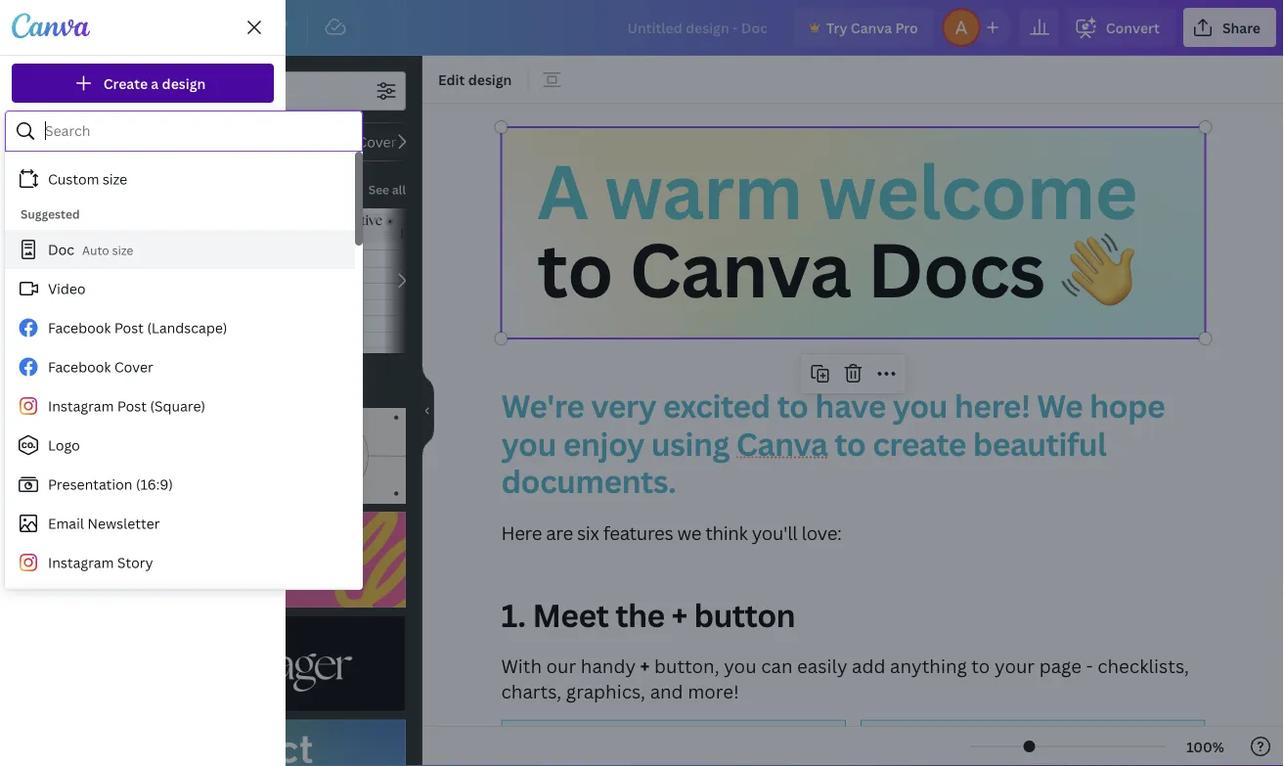 Task type: describe. For each thing, give the bounding box(es) containing it.
instagram for instagram story
[[48, 553, 114, 572]]

all for all
[[23, 366, 39, 382]]

brand
[[21, 237, 50, 250]]

are
[[546, 520, 573, 545]]

we're
[[502, 385, 585, 427]]

presentation
[[48, 475, 133, 494]]

planner
[[99, 133, 150, 151]]

templates
[[116, 180, 183, 198]]

create a design button
[[12, 64, 274, 103]]

none text field containing a warm welcome
[[423, 104, 1285, 766]]

projects
[[16, 378, 55, 391]]

facebook cover
[[48, 358, 153, 376]]

your
[[995, 653, 1035, 678]]

you right "have"
[[893, 385, 948, 427]]

-
[[1087, 653, 1094, 678]]

our
[[547, 653, 577, 678]]

convert button
[[1067, 8, 1176, 47]]

facebook cover link
[[5, 347, 355, 387]]

side panel tab list
[[0, 56, 70, 479]]

charts,
[[502, 679, 562, 704]]

logo
[[48, 436, 80, 455]]

one
[[256, 133, 284, 151]]

very
[[591, 385, 656, 427]]

size inside doc auto size
[[112, 242, 133, 258]]

(square)
[[150, 397, 206, 415]]

post for instagram
[[117, 397, 147, 415]]

auto
[[82, 242, 109, 258]]

1.
[[502, 594, 526, 637]]

a warm welcome
[[538, 140, 1138, 241]]

enjoy
[[563, 422, 645, 465]]

1 vertical spatial cover
[[114, 358, 153, 376]]

features
[[603, 520, 674, 545]]

instagram post (square)
[[48, 397, 206, 415]]

canva for docs
[[630, 218, 851, 319]]

size inside custom size button
[[103, 170, 127, 188]]

a
[[151, 74, 159, 92]]

home inside main menu bar
[[78, 18, 118, 37]]

email
[[48, 514, 84, 533]]

button, you can easily add anything to your page - checklists, charts, graphics, and more!
[[502, 653, 1194, 704]]

to canva docs 👋
[[538, 218, 1135, 319]]

👋
[[1062, 218, 1135, 319]]

all
[[392, 182, 406, 198]]

hope
[[1090, 385, 1166, 427]]

untitled design for recent
[[59, 316, 161, 334]]

facebook post (landscape)
[[48, 319, 227, 337]]

can
[[761, 653, 793, 678]]

pager
[[287, 133, 324, 151]]

custom
[[48, 170, 99, 188]]

one pager button
[[244, 122, 337, 161]]

1 vertical spatial home link
[[12, 118, 274, 158]]

doc for doc templates
[[86, 180, 113, 198]]

try canva pro button
[[794, 8, 934, 47]]

instagram story link
[[5, 543, 355, 582]]

projects
[[86, 176, 141, 194]]

with
[[502, 653, 542, 678]]

facebook for facebook cover
[[48, 358, 111, 376]]

your projects
[[53, 176, 141, 194]]

edit design button
[[431, 64, 520, 95]]

your projects button
[[12, 165, 274, 205]]

2 untitled design list from the top
[[12, 354, 274, 440]]

project overview docs banner in light green blue vibrant professional style image
[[86, 720, 406, 766]]

canva for pro
[[851, 18, 893, 37]]

think
[[706, 520, 748, 545]]

+ for handy
[[641, 653, 650, 678]]

to inside button, you can easily add anything to your page - checklists, charts, graphics, and more!
[[972, 653, 991, 678]]

post for facebook
[[114, 319, 144, 337]]

doc templates button
[[84, 169, 185, 208]]

excited
[[663, 385, 771, 427]]

list containing home
[[12, 118, 274, 251]]

using
[[651, 422, 730, 465]]

here
[[502, 520, 542, 545]]

edit design
[[438, 70, 512, 89]]

hide image
[[422, 364, 434, 458]]

one pager doc in black and white blue light blue classic professional style image
[[86, 208, 198, 353]]

green
[[183, 133, 223, 151]]

uploads button
[[0, 267, 70, 338]]

1 untitled design list from the top
[[12, 259, 274, 346]]

and
[[650, 679, 684, 704]]

story
[[117, 553, 153, 572]]

checklists,
[[1098, 653, 1190, 678]]

Search Doc templates search field
[[125, 72, 367, 110]]

untitled design button for all
[[12, 399, 274, 440]]

logo link
[[5, 426, 355, 465]]

templates
[[11, 96, 60, 109]]

doc templates
[[86, 180, 183, 198]]

brand button
[[0, 197, 70, 267]]

convert
[[1107, 18, 1160, 37]]

facebook post (landscape) link
[[5, 308, 355, 347]]

doc for doc auto size
[[48, 240, 74, 259]]

easily
[[798, 653, 848, 678]]

projects button
[[0, 338, 70, 408]]

presentation (16:9) link
[[5, 465, 355, 504]]

untitled design for all
[[59, 410, 161, 429]]

see
[[369, 182, 390, 198]]

documents.
[[502, 460, 676, 502]]

design for all
[[116, 410, 161, 429]]

button,
[[655, 653, 720, 678]]

welcome
[[819, 140, 1138, 241]]

shared
[[53, 223, 100, 241]]

1. meet the + button
[[502, 594, 796, 637]]

shared with you
[[53, 223, 159, 241]]

custom size button
[[5, 160, 355, 199]]



Task type: vqa. For each thing, say whether or not it's contained in the screenshot.
Cover within the Button
yes



Task type: locate. For each thing, give the bounding box(es) containing it.
Design title text field
[[612, 8, 786, 47]]

1 horizontal spatial cover
[[358, 133, 397, 151]]

2 design from the top
[[116, 410, 161, 429]]

home up create
[[78, 18, 118, 37]]

all results
[[86, 379, 153, 398]]

1 vertical spatial post
[[117, 397, 147, 415]]

cover left letter
[[358, 133, 397, 151]]

you inside button, you can easily add anything to your page - checklists, charts, graphics, and more!
[[724, 653, 757, 678]]

0 vertical spatial instagram
[[48, 397, 114, 415]]

1 untitled design button from the top
[[12, 304, 274, 346]]

docs
[[868, 218, 1045, 319]]

edit
[[438, 70, 465, 89]]

(16:9)
[[136, 475, 173, 494]]

home link inside main menu bar
[[63, 8, 134, 47]]

cover inside 'button'
[[358, 133, 397, 151]]

untitled design down 'all results'
[[59, 410, 161, 429]]

pro
[[896, 18, 919, 37]]

+
[[672, 594, 688, 637], [641, 653, 650, 678]]

+ right handy
[[641, 653, 650, 678]]

doc inside button
[[86, 180, 113, 198]]

facebook for facebook post (landscape)
[[48, 319, 111, 337]]

1 design from the top
[[116, 316, 161, 334]]

instagram down email
[[48, 553, 114, 572]]

+ for the
[[672, 594, 688, 637]]

1 instagram from the top
[[48, 397, 114, 415]]

list
[[12, 118, 274, 251]]

instagram post (square) link
[[5, 387, 355, 426]]

home inside list
[[53, 129, 92, 147]]

1 vertical spatial instagram
[[48, 553, 114, 572]]

newsletter
[[87, 514, 160, 533]]

project overview/one-pager professional docs banner in pink dark blue yellow playful abstract style image
[[86, 512, 406, 608]]

uploads
[[16, 307, 55, 320]]

anything
[[891, 653, 968, 678]]

suggested
[[21, 206, 80, 222]]

we
[[1038, 385, 1083, 427]]

untitled design up facebook cover
[[59, 316, 161, 334]]

2 facebook from the top
[[48, 358, 111, 376]]

letter
[[400, 133, 437, 151]]

0 vertical spatial facebook
[[48, 319, 111, 337]]

cover letter button
[[345, 122, 449, 161]]

design inside dropdown button
[[162, 74, 206, 92]]

0 vertical spatial design
[[116, 316, 161, 334]]

0 vertical spatial cover
[[358, 133, 397, 151]]

your
[[53, 176, 83, 194]]

2 instagram from the top
[[48, 553, 114, 572]]

green button
[[171, 122, 236, 161]]

home link
[[63, 8, 134, 47], [12, 118, 274, 158]]

project overview/one-pager professional docs banner in black white sleek monochrome style image
[[86, 616, 406, 712]]

create a design
[[103, 74, 206, 92]]

we're very excited to have you here! we hope you enjoy using canva to create beautiful documents.
[[502, 385, 1172, 502]]

results
[[107, 379, 153, 398]]

untitled design button for recent
[[12, 304, 274, 346]]

here!
[[955, 385, 1031, 427]]

add
[[852, 653, 886, 678]]

you right with
[[135, 223, 159, 241]]

2 untitled from the top
[[59, 410, 113, 429]]

0 horizontal spatial cover
[[114, 358, 153, 376]]

email newsletter link
[[5, 504, 355, 543]]

1 vertical spatial design
[[116, 410, 161, 429]]

0 vertical spatial untitled design button
[[12, 304, 274, 346]]

video link
[[5, 269, 355, 308]]

untitled design list
[[12, 259, 274, 346], [12, 354, 274, 440]]

shared with you button
[[12, 212, 274, 251]]

post up facebook cover
[[114, 319, 144, 337]]

0 horizontal spatial +
[[641, 653, 650, 678]]

email newsletter
[[48, 514, 160, 533]]

we
[[678, 520, 702, 545]]

1 vertical spatial untitled design
[[59, 410, 161, 429]]

graphics,
[[566, 679, 646, 704]]

Search search field
[[45, 113, 349, 150]]

size
[[103, 170, 127, 188], [112, 242, 133, 258]]

0 vertical spatial home
[[78, 18, 118, 37]]

1 vertical spatial untitled design button
[[12, 399, 274, 440]]

1 horizontal spatial all
[[86, 379, 104, 398]]

have
[[815, 385, 886, 427]]

1 vertical spatial home
[[53, 129, 92, 147]]

page
[[1040, 653, 1082, 678]]

1 vertical spatial size
[[112, 242, 133, 258]]

instagram for instagram post (square)
[[48, 397, 114, 415]]

facebook up 'all results'
[[48, 358, 111, 376]]

untitled up logo
[[59, 410, 113, 429]]

design inside button
[[468, 70, 512, 89]]

0 horizontal spatial doc
[[48, 240, 74, 259]]

creative brief doc in black and white grey editorial style image
[[326, 208, 437, 353]]

0 vertical spatial +
[[672, 594, 688, 637]]

home link up create
[[63, 8, 134, 47]]

None text field
[[423, 104, 1285, 766]]

templates button
[[0, 56, 70, 126]]

post
[[114, 319, 144, 337], [117, 397, 147, 415]]

with
[[103, 223, 131, 241]]

facebook down video
[[48, 319, 111, 337]]

main menu bar
[[0, 0, 1285, 56]]

1 vertical spatial canva
[[630, 218, 851, 319]]

all
[[23, 366, 39, 382], [86, 379, 104, 398]]

instagram up logo
[[48, 397, 114, 415]]

with our handy +
[[502, 653, 650, 678]]

all inside untitled design list
[[23, 366, 39, 382]]

instagram story
[[48, 553, 153, 572]]

six
[[577, 520, 599, 545]]

1 vertical spatial +
[[641, 653, 650, 678]]

0 vertical spatial doc
[[86, 180, 113, 198]]

1 horizontal spatial +
[[672, 594, 688, 637]]

event/business proposal professional docs banner in beige dark brown warm classic style image
[[86, 408, 406, 504]]

0 vertical spatial untitled design list
[[12, 259, 274, 346]]

0 vertical spatial home link
[[63, 8, 134, 47]]

1 horizontal spatial doc
[[86, 180, 113, 198]]

(landscape)
[[147, 319, 227, 337]]

0 vertical spatial size
[[103, 170, 127, 188]]

0 horizontal spatial all
[[23, 366, 39, 382]]

untitled down video
[[59, 316, 113, 334]]

research brief doc in orange teal pink soft pastels style image
[[206, 208, 318, 353]]

0 vertical spatial untitled design
[[59, 316, 161, 334]]

all for all results
[[86, 379, 104, 398]]

1 vertical spatial untitled design list
[[12, 354, 274, 440]]

home
[[78, 18, 118, 37], [53, 129, 92, 147]]

design down the results at the left
[[116, 410, 161, 429]]

recent
[[23, 272, 64, 288]]

1 vertical spatial doc
[[48, 240, 74, 259]]

meet
[[533, 594, 609, 637]]

untitled for recent
[[59, 316, 113, 334]]

custom size
[[48, 170, 127, 188]]

2 untitled design button from the top
[[12, 399, 274, 440]]

all down uploads
[[23, 366, 39, 382]]

canva inside we're very excited to have you here! we hope you enjoy using canva to create beautiful documents.
[[737, 422, 828, 465]]

post left (square) on the left bottom
[[117, 397, 147, 415]]

design down video link on the top left of the page
[[116, 316, 161, 334]]

home link up your projects button on the top left of page
[[12, 118, 274, 158]]

design for recent
[[116, 316, 161, 334]]

doc auto size
[[48, 240, 133, 259]]

all down facebook cover
[[86, 379, 104, 398]]

see all button
[[367, 169, 408, 208]]

one pager
[[256, 133, 324, 151]]

presentation (16:9)
[[48, 475, 173, 494]]

1 vertical spatial untitled
[[59, 410, 113, 429]]

+ right the
[[672, 594, 688, 637]]

try
[[827, 18, 848, 37]]

you left enjoy
[[502, 422, 557, 465]]

untitled design button
[[12, 304, 274, 346], [12, 399, 274, 440]]

elements
[[13, 166, 57, 180]]

you inside button
[[135, 223, 159, 241]]

home up custom
[[53, 129, 92, 147]]

untitled for all
[[59, 410, 113, 429]]

2 vertical spatial canva
[[737, 422, 828, 465]]

beautiful
[[973, 422, 1107, 465]]

handy
[[581, 653, 636, 678]]

1 untitled from the top
[[59, 316, 113, 334]]

more!
[[688, 679, 740, 704]]

design right the "a"
[[162, 74, 206, 92]]

here are six features we think you'll love:
[[502, 520, 842, 545]]

1 untitled design from the top
[[59, 316, 161, 334]]

you left can
[[724, 653, 757, 678]]

design
[[468, 70, 512, 89], [162, 74, 206, 92]]

warm
[[605, 140, 802, 241]]

0 horizontal spatial design
[[162, 74, 206, 92]]

0 vertical spatial untitled
[[59, 316, 113, 334]]

0 vertical spatial post
[[114, 319, 144, 337]]

a
[[538, 140, 588, 241]]

0 vertical spatial canva
[[851, 18, 893, 37]]

1 vertical spatial facebook
[[48, 358, 111, 376]]

1 horizontal spatial design
[[468, 70, 512, 89]]

see all
[[369, 182, 406, 198]]

1 facebook from the top
[[48, 319, 111, 337]]

2 untitled design from the top
[[59, 410, 161, 429]]

canva inside button
[[851, 18, 893, 37]]

cover up the results at the left
[[114, 358, 153, 376]]

design right edit
[[468, 70, 512, 89]]

apps button
[[0, 408, 70, 479]]

create
[[873, 422, 967, 465]]



